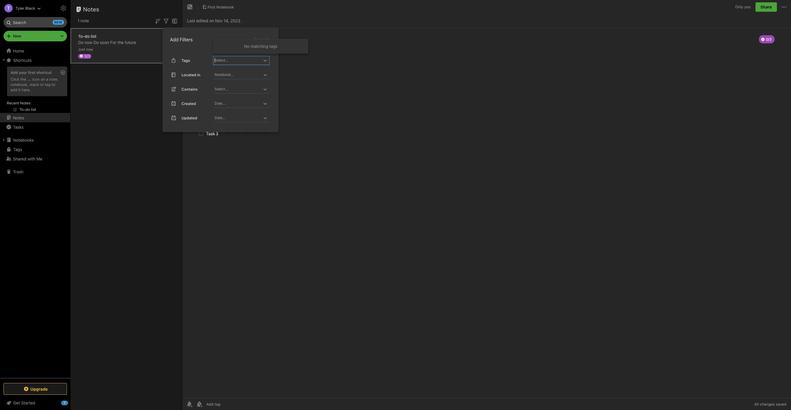 Task type: vqa. For each thing, say whether or not it's contained in the screenshot.
Sans Serif menu item
no



Task type: locate. For each thing, give the bounding box(es) containing it.
get
[[13, 401, 20, 406]]

now up 0/3 at the left of the page
[[86, 47, 93, 52]]

the left ...
[[20, 77, 26, 82]]

1 do from the left
[[78, 40, 84, 45]]

1 horizontal spatial add
[[170, 37, 179, 42]]

expand notebooks image
[[1, 138, 6, 143]]

1 vertical spatial on
[[41, 77, 45, 82]]

new button
[[4, 31, 67, 41]]

future
[[125, 40, 136, 45]]

1  date picker field from the top
[[214, 100, 275, 108]]

the right for
[[118, 40, 124, 45]]

tasks
[[13, 125, 24, 130]]

 input text field inside located in field
[[214, 71, 262, 79]]

0 horizontal spatial add
[[11, 70, 18, 75]]

recent
[[7, 101, 19, 106]]

0 vertical spatial  input text field
[[214, 71, 262, 79]]

on
[[210, 18, 214, 23], [41, 77, 45, 82]]

2  input text field from the top
[[214, 85, 262, 93]]

1 horizontal spatial tags
[[182, 58, 190, 63]]

to
[[52, 82, 55, 87]]

do
[[78, 40, 84, 45], [94, 40, 99, 45]]

add inside group
[[11, 70, 18, 75]]

located
[[182, 72, 196, 77]]

created
[[182, 101, 196, 106]]

 input text field down  input text field
[[214, 71, 262, 79]]

date… for created
[[215, 101, 226, 106]]

me
[[37, 157, 42, 162]]

 Date picker field
[[214, 100, 275, 108], [214, 114, 275, 123]]

0 vertical spatial notes
[[83, 6, 99, 13]]

add
[[170, 37, 179, 42], [11, 70, 18, 75]]

1 horizontal spatial do
[[94, 40, 99, 45]]

it
[[18, 88, 21, 92]]

2023
[[231, 18, 241, 23]]

0/3
[[85, 54, 90, 58]]

notes up the tasks
[[13, 115, 24, 120]]

filters
[[180, 37, 193, 42]]

notebook,
[[11, 82, 28, 87]]

1
[[78, 18, 79, 23]]

tree
[[0, 46, 71, 379]]

Add filters field
[[163, 17, 170, 25]]

shared with me
[[13, 157, 42, 162]]

trash link
[[0, 167, 70, 177]]

last
[[187, 18, 195, 23]]

upgrade
[[30, 387, 48, 392]]

1 vertical spatial add
[[11, 70, 18, 75]]

shortcuts
[[13, 58, 32, 63]]

0 vertical spatial add
[[170, 37, 179, 42]]

 input text field
[[214, 71, 262, 79], [214, 85, 262, 93]]

notes right recent
[[20, 101, 31, 106]]

1 vertical spatial date…
[[215, 116, 226, 120]]

0 horizontal spatial do
[[78, 40, 84, 45]]

add left filters
[[170, 37, 179, 42]]

tyler black
[[16, 6, 35, 10]]

the
[[118, 40, 124, 45], [20, 77, 26, 82]]

1 vertical spatial tags
[[13, 147, 22, 152]]

get started
[[13, 401, 35, 406]]

0 vertical spatial date…
[[215, 101, 226, 106]]

located in
[[182, 72, 201, 77]]

1 horizontal spatial the
[[118, 40, 124, 45]]

 input text field inside contains field
[[214, 85, 262, 93]]

here.
[[22, 88, 31, 92]]

date…
[[215, 101, 226, 106], [215, 116, 226, 120]]

do down 'list'
[[94, 40, 99, 45]]

in
[[197, 72, 201, 77]]

do
[[85, 34, 90, 39]]

1 horizontal spatial on
[[210, 18, 214, 23]]

tooltip
[[142, 4, 174, 15]]

group containing add your first shortcut
[[0, 65, 70, 116]]

do down to- on the top left
[[78, 40, 84, 45]]

add
[[11, 88, 17, 92]]

first
[[208, 5, 216, 9]]

no matching tags
[[244, 44, 278, 49]]

notes inside 'link'
[[13, 115, 24, 120]]

on inside icon on a note, notebook, stack or tag to add it here.
[[41, 77, 45, 82]]

home
[[13, 48, 24, 53]]

2 date… from the top
[[215, 116, 226, 120]]

1 vertical spatial the
[[20, 77, 26, 82]]

14,
[[224, 18, 230, 23]]

2  date picker field from the top
[[214, 114, 275, 123]]

now inside to-do list do now do soon for the future
[[85, 40, 92, 45]]

2 vertical spatial notes
[[13, 115, 24, 120]]

tags up located
[[182, 58, 190, 63]]

first
[[28, 70, 35, 75]]

tags
[[270, 44, 278, 49]]

click to collapse image
[[68, 400, 73, 407]]

1 vertical spatial  date picker field
[[214, 114, 275, 123]]

matching
[[251, 44, 268, 49]]

last edited on nov 14, 2023
[[187, 18, 241, 23]]

notes up note
[[83, 6, 99, 13]]

0 vertical spatial the
[[118, 40, 124, 45]]

group
[[0, 65, 70, 116]]

0 vertical spatial now
[[85, 40, 92, 45]]

clear all
[[254, 37, 269, 42]]

icon on a note, notebook, stack or tag to add it here.
[[11, 77, 58, 92]]

add tag image
[[196, 402, 203, 409]]

tags up shared
[[13, 147, 22, 152]]

0 horizontal spatial tags
[[13, 147, 22, 152]]

0 horizontal spatial the
[[20, 77, 26, 82]]

 input text field for located in
[[214, 71, 262, 79]]

more actions image
[[781, 4, 788, 11]]

1 vertical spatial notes
[[20, 101, 31, 106]]

updated
[[182, 116, 197, 120]]

you
[[745, 4, 752, 9]]

on left a
[[41, 77, 45, 82]]

1 date… from the top
[[215, 101, 226, 106]]

tags
[[182, 58, 190, 63], [13, 147, 22, 152]]

notes inside group
[[20, 101, 31, 106]]

 input text field down located in field
[[214, 85, 262, 93]]

new search field
[[8, 17, 64, 28]]

changes
[[761, 403, 776, 407]]

add filters
[[170, 37, 193, 42]]

 input text field
[[214, 56, 262, 65]]

on left nov
[[210, 18, 214, 23]]

Account field
[[0, 2, 41, 14]]

0 vertical spatial  date picker field
[[214, 100, 275, 108]]

now down do
[[85, 40, 92, 45]]

contains
[[182, 87, 198, 92]]

home link
[[0, 46, 71, 56]]

only you
[[736, 4, 752, 9]]

now
[[85, 40, 92, 45], [86, 47, 93, 52]]

0 horizontal spatial on
[[41, 77, 45, 82]]

1 vertical spatial  input text field
[[214, 85, 262, 93]]

notes
[[83, 6, 99, 13], [20, 101, 31, 106], [13, 115, 24, 120]]

add up click
[[11, 70, 18, 75]]

trash
[[13, 169, 23, 174]]

to-
[[78, 34, 85, 39]]

0 vertical spatial on
[[210, 18, 214, 23]]

1  input text field from the top
[[214, 71, 262, 79]]

recent notes
[[7, 101, 31, 106]]

Note Editor text field
[[183, 28, 792, 399]]



Task type: describe. For each thing, give the bounding box(es) containing it.
add your first shortcut
[[11, 70, 52, 75]]

date… for updated
[[215, 116, 226, 120]]

tasks button
[[0, 123, 70, 132]]

nov
[[215, 18, 223, 23]]

Contains field
[[214, 85, 270, 94]]

only
[[736, 4, 744, 9]]

click
[[11, 77, 19, 82]]

black
[[25, 6, 35, 10]]

add a reminder image
[[186, 402, 193, 409]]

icon
[[32, 77, 40, 82]]

7
[[64, 402, 66, 406]]

add for add filters
[[170, 37, 179, 42]]

no
[[244, 44, 250, 49]]

add filters image
[[163, 18, 170, 25]]

just
[[78, 47, 85, 52]]

upgrade button
[[4, 384, 67, 396]]

clear
[[254, 37, 264, 42]]

tag
[[45, 82, 51, 87]]

Sort options field
[[154, 17, 161, 25]]

note window element
[[183, 0, 792, 411]]

tags button
[[0, 145, 70, 154]]

all
[[755, 403, 760, 407]]

Tags field
[[214, 56, 270, 65]]

notes link
[[0, 113, 70, 123]]

to-do list do now do soon for the future
[[78, 34, 136, 45]]

share button
[[756, 2, 778, 12]]

a
[[46, 77, 48, 82]]

1 vertical spatial now
[[86, 47, 93, 52]]

share
[[761, 4, 773, 9]]

your
[[19, 70, 27, 75]]

add for add your first shortcut
[[11, 70, 18, 75]]

or
[[40, 82, 44, 87]]

Search text field
[[8, 17, 63, 28]]

on inside note window element
[[210, 18, 214, 23]]

tags inside button
[[13, 147, 22, 152]]

0 vertical spatial tags
[[182, 58, 190, 63]]

shortcuts button
[[0, 56, 70, 65]]

first notebook
[[208, 5, 234, 9]]

all
[[265, 37, 269, 42]]

all changes saved
[[755, 403, 787, 407]]

View options field
[[170, 17, 178, 25]]

Help and Learning task checklist field
[[0, 399, 71, 409]]

notebooks link
[[0, 136, 70, 145]]

More actions field
[[781, 2, 788, 12]]

tyler
[[16, 6, 24, 10]]

saved
[[777, 403, 787, 407]]

new
[[13, 34, 21, 39]]

started
[[21, 401, 35, 406]]

expand note image
[[187, 4, 194, 11]]

1 note
[[78, 18, 89, 23]]

 date picker field for created
[[214, 100, 275, 108]]

with
[[27, 157, 35, 162]]

soon
[[100, 40, 109, 45]]

shared with me link
[[0, 154, 70, 164]]

note
[[81, 18, 89, 23]]

note,
[[49, 77, 58, 82]]

the inside to-do list do now do soon for the future
[[118, 40, 124, 45]]

stack
[[30, 82, 39, 87]]

settings image
[[60, 5, 67, 12]]

list
[[91, 34, 97, 39]]

...
[[27, 77, 31, 82]]

shared
[[13, 157, 26, 162]]

 input text field for contains
[[214, 85, 262, 93]]

 date picker field for updated
[[214, 114, 275, 123]]

click the ...
[[11, 77, 31, 82]]

clear all button
[[253, 36, 270, 43]]

edited
[[196, 18, 208, 23]]

Located in field
[[214, 71, 270, 79]]

notebook
[[217, 5, 234, 9]]

shortcut
[[36, 70, 52, 75]]

notebooks
[[13, 138, 34, 143]]

2 do from the left
[[94, 40, 99, 45]]

tree containing home
[[0, 46, 71, 379]]

Add tag field
[[206, 402, 250, 408]]

for
[[110, 40, 117, 45]]

new
[[54, 20, 62, 24]]

just now
[[78, 47, 93, 52]]

first notebook button
[[200, 3, 236, 11]]

the inside group
[[20, 77, 26, 82]]



